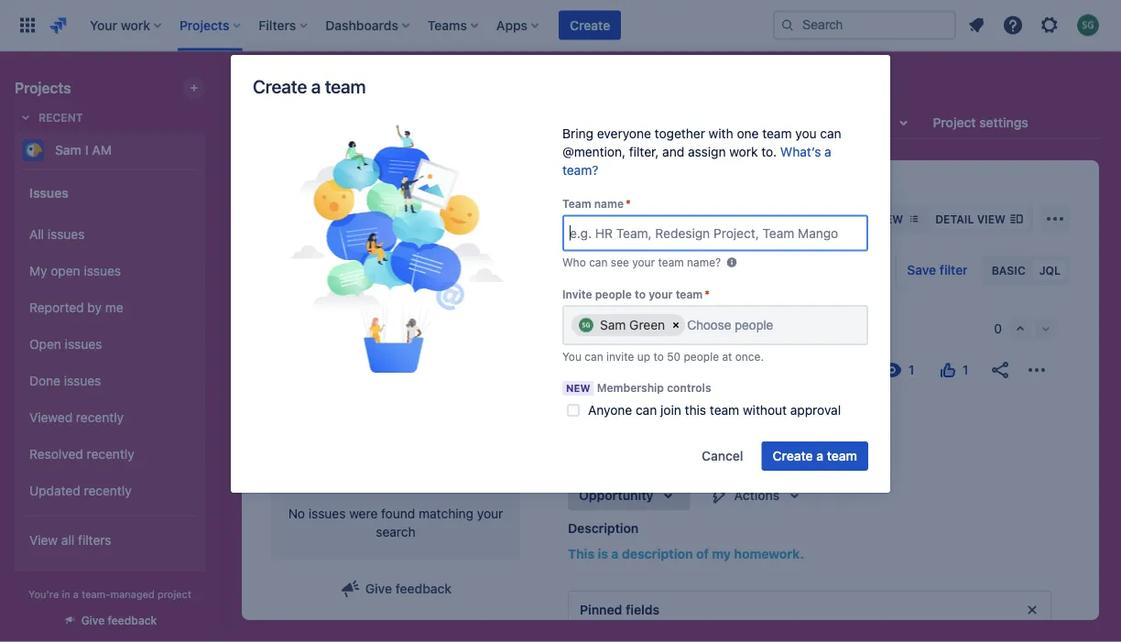 Task type: locate. For each thing, give the bounding box(es) containing it.
1 vertical spatial give feedback button
[[52, 606, 168, 635]]

found
[[381, 506, 415, 521]]

your team name is visible to anyone in your organisation. it may be visible on work shared outside your organisation. image
[[725, 255, 739, 270]]

0 horizontal spatial create a team
[[253, 75, 366, 97]]

issues inside tab list
[[696, 115, 734, 130]]

0 vertical spatial all
[[765, 211, 779, 226]]

to down who can see your team name?
[[635, 288, 646, 300]]

0 vertical spatial give feedback
[[365, 581, 452, 596]]

1 horizontal spatial issues
[[271, 206, 332, 232]]

recently inside the updated recently link
[[84, 483, 132, 498]]

managed
[[110, 588, 155, 600]]

sam i am link down recent at the top of the page
[[15, 132, 198, 169]]

0 horizontal spatial am
[[92, 142, 112, 158]]

view up search icon
[[875, 213, 904, 225]]

to right up at the right
[[654, 350, 664, 363]]

2 horizontal spatial to
[[749, 211, 762, 226]]

0 horizontal spatial view
[[875, 213, 904, 225]]

2 vertical spatial issues
[[271, 206, 332, 232]]

1 vertical spatial *
[[705, 288, 710, 300]]

2 horizontal spatial create
[[773, 448, 813, 464]]

Choose people text field
[[687, 318, 778, 333]]

tab list
[[231, 106, 1110, 139]]

2 vertical spatial your
[[477, 506, 503, 521]]

1 view from the left
[[875, 213, 904, 225]]

2 horizontal spatial am
[[378, 186, 397, 201]]

1 vertical spatial issues
[[29, 185, 69, 200]]

1 horizontal spatial projects
[[271, 186, 320, 201]]

projects down summary link on the left of page
[[271, 186, 320, 201]]

*
[[626, 197, 631, 210], [705, 288, 710, 300]]

team up to.
[[762, 126, 792, 141]]

1 horizontal spatial i
[[327, 75, 333, 101]]

1 vertical spatial sam i am link
[[342, 182, 397, 204]]

in
[[62, 588, 70, 600]]

0 horizontal spatial list
[[383, 115, 405, 130]]

am down primary element
[[337, 75, 371, 101]]

1 group from the top
[[22, 169, 198, 570]]

1 horizontal spatial view
[[977, 213, 1006, 225]]

give feedback down 'search'
[[365, 581, 452, 596]]

a
[[311, 75, 321, 97], [825, 144, 832, 159], [817, 448, 824, 464], [611, 546, 619, 562], [73, 588, 79, 600]]

0 vertical spatial list
[[383, 115, 405, 130]]

name
[[594, 197, 624, 210]]

create a team up summary
[[253, 75, 366, 97]]

0 vertical spatial i
[[327, 75, 333, 101]]

1 vertical spatial i
[[85, 142, 88, 158]]

were
[[349, 506, 378, 521]]

export issues button
[[583, 204, 711, 234]]

search
[[376, 524, 416, 540]]

link issue button
[[657, 432, 761, 462]]

am
[[337, 75, 371, 101], [92, 142, 112, 158], [378, 186, 397, 201]]

1 horizontal spatial give feedback
[[365, 581, 452, 596]]

by
[[87, 300, 102, 315]]

link
[[688, 439, 714, 454]]

sam i am up summary
[[279, 75, 371, 101]]

all right go
[[765, 211, 779, 226]]

0 horizontal spatial issues
[[29, 185, 69, 200]]

recently inside 'resolved recently' link
[[87, 447, 134, 462]]

give feedback button
[[329, 574, 463, 604], [52, 606, 168, 635]]

recently inside viewed recently link
[[76, 410, 124, 425]]

all
[[29, 227, 44, 242]]

0 vertical spatial people
[[595, 288, 632, 300]]

detail view
[[936, 213, 1006, 225]]

give down 'search'
[[365, 581, 392, 596]]

sam i am link right projects link
[[342, 182, 397, 204]]

pinned
[[580, 602, 622, 617]]

can left the join
[[636, 403, 657, 418]]

description
[[568, 521, 639, 536]]

0 vertical spatial create a team
[[253, 75, 366, 97]]

1 vertical spatial am
[[92, 142, 112, 158]]

1 vertical spatial your
[[649, 288, 673, 300]]

pages link
[[633, 106, 678, 139]]

create a team inside button
[[773, 448, 858, 464]]

give
[[365, 581, 392, 596], [81, 614, 105, 627]]

1 vertical spatial create
[[253, 75, 307, 97]]

issues up all issues
[[29, 185, 69, 200]]

collapse recent projects image
[[15, 106, 37, 128]]

2 vertical spatial i
[[371, 186, 374, 201]]

0 horizontal spatial give feedback
[[81, 614, 157, 627]]

search image
[[862, 259, 884, 281]]

jira image
[[48, 14, 70, 36], [48, 14, 70, 36]]

team up clear icon on the right
[[676, 288, 703, 300]]

homework
[[629, 396, 730, 421]]

0 vertical spatial sam i am link
[[15, 132, 198, 169]]

new
[[566, 382, 591, 394]]

0 vertical spatial to
[[749, 211, 762, 226]]

0 horizontal spatial projects
[[15, 79, 71, 97]]

give feedback down you're in a team-managed project
[[81, 614, 157, 627]]

reported by me link
[[22, 289, 198, 326]]

you're
[[28, 588, 59, 600]]

issues up viewed recently
[[64, 373, 101, 389]]

0 horizontal spatial i
[[85, 142, 88, 158]]

issues right export
[[637, 211, 676, 226]]

* down name?
[[705, 288, 710, 300]]

1 horizontal spatial create a team
[[773, 448, 858, 464]]

forms
[[577, 115, 615, 130]]

your for see
[[632, 256, 655, 269]]

1 horizontal spatial people
[[684, 350, 719, 363]]

approval
[[790, 403, 841, 418]]

once.
[[735, 350, 764, 363]]

resolved recently link
[[22, 436, 198, 473]]

i up all issues link
[[85, 142, 88, 158]]

0 horizontal spatial all
[[61, 533, 74, 548]]

1 vertical spatial give
[[81, 614, 105, 627]]

can
[[820, 126, 842, 141], [589, 256, 608, 269], [585, 350, 603, 363], [636, 403, 657, 418]]

group
[[22, 169, 198, 570], [22, 211, 198, 515]]

go to all issues link
[[718, 204, 831, 234]]

go
[[729, 211, 746, 226]]

view
[[875, 213, 904, 225], [977, 213, 1006, 225]]

0 horizontal spatial feedback
[[108, 614, 157, 627]]

viewed recently link
[[22, 399, 198, 436]]

feedback down managed
[[108, 614, 157, 627]]

green
[[630, 317, 665, 333]]

* up export issues
[[626, 197, 631, 210]]

1 vertical spatial feedback
[[108, 614, 157, 627]]

issues inside "no issues were found matching your search"
[[309, 506, 346, 521]]

bring everyone together with one team you can @mention, filter, and assign work to.
[[563, 126, 842, 159]]

issues down reported by me
[[65, 337, 102, 352]]

group containing issues
[[22, 169, 198, 570]]

1 horizontal spatial create
[[570, 17, 610, 33]]

assign
[[688, 144, 726, 159]]

search image
[[781, 18, 795, 33]]

view all filters link
[[22, 522, 198, 559]]

your right "see"
[[632, 256, 655, 269]]

your for to
[[649, 288, 673, 300]]

reported
[[29, 300, 84, 315]]

give feedback button down you're in a team-managed project
[[52, 606, 168, 635]]

to
[[749, 211, 762, 226], [635, 288, 646, 300], [654, 350, 664, 363]]

2 horizontal spatial issues
[[696, 115, 734, 130]]

issues
[[637, 211, 676, 226], [782, 211, 820, 226], [48, 227, 85, 242], [84, 263, 121, 279], [65, 337, 102, 352], [64, 373, 101, 389], [309, 506, 346, 521]]

1 horizontal spatial *
[[705, 288, 710, 300]]

sam i am right projects link
[[342, 186, 397, 201]]

team inside new membership controls anyone can join this team without approval
[[710, 403, 739, 418]]

i down primary element
[[327, 75, 333, 101]]

team right the this
[[710, 403, 739, 418]]

issues right all
[[48, 227, 85, 242]]

0 horizontal spatial sam i am link
[[15, 132, 198, 169]]

1 horizontal spatial sam i am link
[[342, 182, 397, 204]]

issues up assign
[[696, 115, 734, 130]]

you
[[563, 350, 582, 363]]

recently down done issues link
[[76, 410, 124, 425]]

recently
[[76, 410, 124, 425], [87, 447, 134, 462], [84, 483, 132, 498]]

with
[[709, 126, 734, 141]]

0 vertical spatial create
[[570, 17, 610, 33]]

1 horizontal spatial feedback
[[395, 581, 452, 596]]

am up all issues link
[[92, 142, 112, 158]]

together
[[655, 126, 705, 141]]

1 horizontal spatial all
[[765, 211, 779, 226]]

your up 'green'
[[649, 288, 673, 300]]

2 vertical spatial to
[[654, 350, 664, 363]]

to.
[[762, 144, 777, 159]]

your right matching
[[477, 506, 503, 521]]

reported by me
[[29, 300, 123, 315]]

list inside "link"
[[383, 115, 405, 130]]

2 vertical spatial recently
[[84, 483, 132, 498]]

create inside create button
[[570, 17, 610, 33]]

you
[[796, 126, 817, 141]]

go to all issues
[[729, 211, 820, 226]]

project settings
[[933, 115, 1029, 130]]

2
[[622, 363, 628, 376]]

people down "see"
[[595, 288, 632, 300]]

1 horizontal spatial to
[[654, 350, 664, 363]]

projects up collapse recent projects image
[[15, 79, 71, 97]]

my
[[712, 546, 731, 562]]

2 vertical spatial create
[[773, 448, 813, 464]]

0 vertical spatial your
[[632, 256, 655, 269]]

sam i am
[[279, 75, 371, 101], [55, 142, 112, 158], [342, 186, 397, 201]]

give down team-
[[81, 614, 105, 627]]

2 horizontal spatial i
[[371, 186, 374, 201]]

membership
[[597, 382, 664, 394]]

basic
[[992, 264, 1026, 277]]

link issue
[[688, 439, 748, 454]]

issues inside group
[[29, 185, 69, 200]]

0 horizontal spatial give feedback button
[[52, 606, 168, 635]]

feedback
[[395, 581, 452, 596], [108, 614, 157, 627]]

0 horizontal spatial people
[[595, 288, 632, 300]]

1 vertical spatial list
[[848, 213, 872, 225]]

invite
[[563, 288, 592, 300]]

primary element
[[11, 0, 773, 51]]

issues down projects link
[[271, 206, 332, 232]]

can right 'you'
[[820, 126, 842, 141]]

team inside button
[[827, 448, 858, 464]]

0
[[994, 321, 1002, 336]]

issues right open
[[84, 263, 121, 279]]

0 horizontal spatial *
[[626, 197, 631, 210]]

recently down 'resolved recently' link
[[84, 483, 132, 498]]

0 vertical spatial recently
[[76, 410, 124, 425]]

1 vertical spatial create a team
[[773, 448, 858, 464]]

me
[[105, 300, 123, 315]]

team down approval
[[827, 448, 858, 464]]

1 horizontal spatial give
[[365, 581, 392, 596]]

open issues
[[29, 337, 102, 352]]

sam green
[[600, 317, 665, 333]]

export issues
[[594, 211, 676, 226]]

am down list "link"
[[378, 186, 397, 201]]

work
[[729, 144, 758, 159]]

1 vertical spatial recently
[[87, 447, 134, 462]]

1 horizontal spatial am
[[337, 75, 371, 101]]

name?
[[687, 256, 721, 269]]

sam down recent at the top of the page
[[55, 142, 82, 158]]

this
[[568, 546, 595, 562]]

1 vertical spatial all
[[61, 533, 74, 548]]

team
[[563, 197, 591, 210]]

can right you
[[585, 350, 603, 363]]

give feedback button down 'search'
[[329, 574, 463, 604]]

sam right projects link
[[342, 186, 368, 201]]

1 vertical spatial sam i am
[[55, 142, 112, 158]]

0 horizontal spatial give
[[81, 614, 105, 627]]

0 vertical spatial projects
[[15, 79, 71, 97]]

recently down viewed recently link
[[87, 447, 134, 462]]

2 group from the top
[[22, 211, 198, 515]]

1 vertical spatial to
[[635, 288, 646, 300]]

view
[[29, 533, 58, 548]]

view right detail
[[977, 213, 1006, 225]]

save
[[907, 262, 936, 278]]

pinned fields
[[580, 602, 660, 617]]

issues right no
[[309, 506, 346, 521]]

issues for open issues
[[65, 337, 102, 352]]

1 horizontal spatial list
[[848, 213, 872, 225]]

at
[[722, 350, 732, 363]]

people left at
[[684, 350, 719, 363]]

projects link
[[271, 182, 320, 204]]

team
[[325, 75, 366, 97], [762, 126, 792, 141], [658, 256, 684, 269], [676, 288, 703, 300], [710, 403, 739, 418], [827, 448, 858, 464]]

1 vertical spatial people
[[684, 350, 719, 363]]

0 vertical spatial issues
[[696, 115, 734, 130]]

what's a team? link
[[563, 144, 832, 178]]

feedback down 'search'
[[395, 581, 452, 596]]

0 vertical spatial give feedback button
[[329, 574, 463, 604]]

sam i am down recent at the top of the page
[[55, 142, 112, 158]]

create a team down approval
[[773, 448, 858, 464]]

i right projects link
[[371, 186, 374, 201]]

project settings link
[[929, 106, 1032, 139]]

1 vertical spatial give feedback
[[81, 614, 157, 627]]

create button
[[559, 11, 621, 40]]

who
[[563, 256, 586, 269]]

can inside new membership controls anyone can join this team without approval
[[636, 403, 657, 418]]

recently for viewed recently
[[76, 410, 124, 425]]

0 vertical spatial feedback
[[395, 581, 452, 596]]

a inside "what's a team?"
[[825, 144, 832, 159]]

can left "see"
[[589, 256, 608, 269]]

all right view
[[61, 533, 74, 548]]

this
[[685, 403, 706, 418]]

2 view from the left
[[977, 213, 1006, 225]]

0 horizontal spatial to
[[635, 288, 646, 300]]

issues inside button
[[637, 211, 676, 226]]

to right go
[[749, 211, 762, 226]]



Task type: vqa. For each thing, say whether or not it's contained in the screenshot.
Worked
no



Task type: describe. For each thing, give the bounding box(es) containing it.
issues for export issues
[[637, 211, 676, 226]]

this is a description of my homework.
[[568, 546, 804, 562]]

list for list view
[[848, 213, 872, 225]]

one
[[737, 126, 759, 141]]

clear image
[[669, 318, 684, 333]]

sam green image
[[579, 318, 594, 333]]

reports
[[756, 115, 804, 130]]

team inside bring everyone together with one team you can @mention, filter, and assign work to.
[[762, 126, 792, 141]]

create a team image
[[288, 125, 505, 373]]

0 vertical spatial give
[[365, 581, 392, 596]]

everyone
[[597, 126, 651, 141]]

open
[[29, 337, 61, 352]]

viewed recently
[[29, 410, 124, 425]]

what's a team?
[[563, 144, 832, 178]]

forms link
[[573, 106, 619, 139]]

list link
[[379, 106, 409, 139]]

viewed
[[29, 410, 73, 425]]

tab list containing issues
[[231, 106, 1110, 139]]

geh-2 link
[[594, 360, 628, 379]]

new membership controls anyone can join this team without approval
[[566, 382, 841, 418]]

1 horizontal spatial give feedback button
[[329, 574, 463, 604]]

team down primary element
[[325, 75, 366, 97]]

can inside bring everyone together with one team you can @mention, filter, and assign work to.
[[820, 126, 842, 141]]

pages
[[637, 115, 674, 130]]

homework.
[[734, 546, 804, 562]]

see
[[611, 256, 629, 269]]

list for list
[[383, 115, 405, 130]]

2 vertical spatial am
[[378, 186, 397, 201]]

create a team element
[[268, 125, 525, 377]]

your inside "no issues were found matching your search"
[[477, 506, 503, 521]]

done issues link
[[22, 363, 198, 399]]

reports link
[[753, 106, 808, 139]]

anyone
[[588, 403, 632, 418]]

syntax help image
[[844, 263, 859, 278]]

geh-
[[594, 363, 622, 376]]

who can see your team name?
[[563, 256, 721, 269]]

1 vertical spatial projects
[[271, 186, 320, 201]]

join
[[661, 403, 681, 418]]

fields
[[626, 602, 660, 617]]

my
[[29, 263, 47, 279]]

open
[[51, 263, 80, 279]]

@mention,
[[563, 144, 626, 159]]

summary
[[246, 115, 303, 130]]

updated
[[29, 483, 80, 498]]

team-
[[82, 588, 110, 600]]

0 vertical spatial am
[[337, 75, 371, 101]]

0 horizontal spatial create
[[253, 75, 307, 97]]

create banner
[[0, 0, 1121, 51]]

create inside create a team button
[[773, 448, 813, 464]]

sam up summary
[[279, 75, 322, 101]]

0 vertical spatial sam i am
[[279, 75, 371, 101]]

done
[[29, 373, 60, 389]]

controls
[[667, 382, 711, 394]]

view all filters
[[29, 533, 111, 548]]

export
[[594, 211, 634, 226]]

detail
[[936, 213, 974, 225]]

no issues were found matching your search
[[288, 506, 503, 540]]

matching
[[419, 506, 474, 521]]

cancel
[[702, 448, 743, 464]]

a inside button
[[817, 448, 824, 464]]

issues for all issues
[[48, 227, 85, 242]]

of
[[696, 546, 709, 562]]

e.g. HR Team, Redesign Project, Team Mango field
[[564, 217, 867, 250]]

description
[[622, 546, 693, 562]]

Search field
[[773, 11, 956, 40]]

bring
[[563, 126, 594, 141]]

project
[[158, 588, 191, 600]]

open issues link
[[22, 326, 198, 363]]

recently for updated recently
[[84, 483, 132, 498]]

issues right go
[[782, 211, 820, 226]]

project
[[933, 115, 976, 130]]

issues for done issues
[[64, 373, 101, 389]]

recently for resolved recently
[[87, 447, 134, 462]]

settings
[[980, 115, 1029, 130]]

2 vertical spatial sam i am
[[342, 186, 397, 201]]

is
[[598, 546, 608, 562]]

updated recently
[[29, 483, 132, 498]]

group containing all issues
[[22, 211, 198, 515]]

team left name?
[[658, 256, 684, 269]]

done issues
[[29, 373, 101, 389]]

sam right sam green icon
[[600, 317, 626, 333]]

0 vertical spatial *
[[626, 197, 631, 210]]

jql
[[1040, 264, 1061, 277]]

view for list view
[[875, 213, 904, 225]]

filter
[[940, 262, 968, 278]]

finish homework
[[568, 396, 730, 421]]

no
[[288, 506, 305, 521]]

recent
[[38, 111, 83, 124]]

and
[[663, 144, 685, 159]]

my open issues
[[29, 263, 121, 279]]

view for detail view
[[977, 213, 1006, 225]]

50
[[667, 350, 681, 363]]

resolved recently
[[29, 447, 134, 462]]

invite
[[607, 350, 634, 363]]

all issues link
[[22, 216, 198, 253]]

cancel button
[[691, 442, 754, 471]]

resolved
[[29, 447, 83, 462]]

what's
[[780, 144, 821, 159]]

hide message image
[[1021, 599, 1043, 621]]

open export issues dropdown image
[[689, 208, 711, 230]]

list view
[[848, 213, 904, 225]]

you can invite up to 50 people       at once.
[[563, 350, 764, 363]]

finish
[[568, 396, 624, 421]]

issues for no issues were found matching your search
[[309, 506, 346, 521]]



